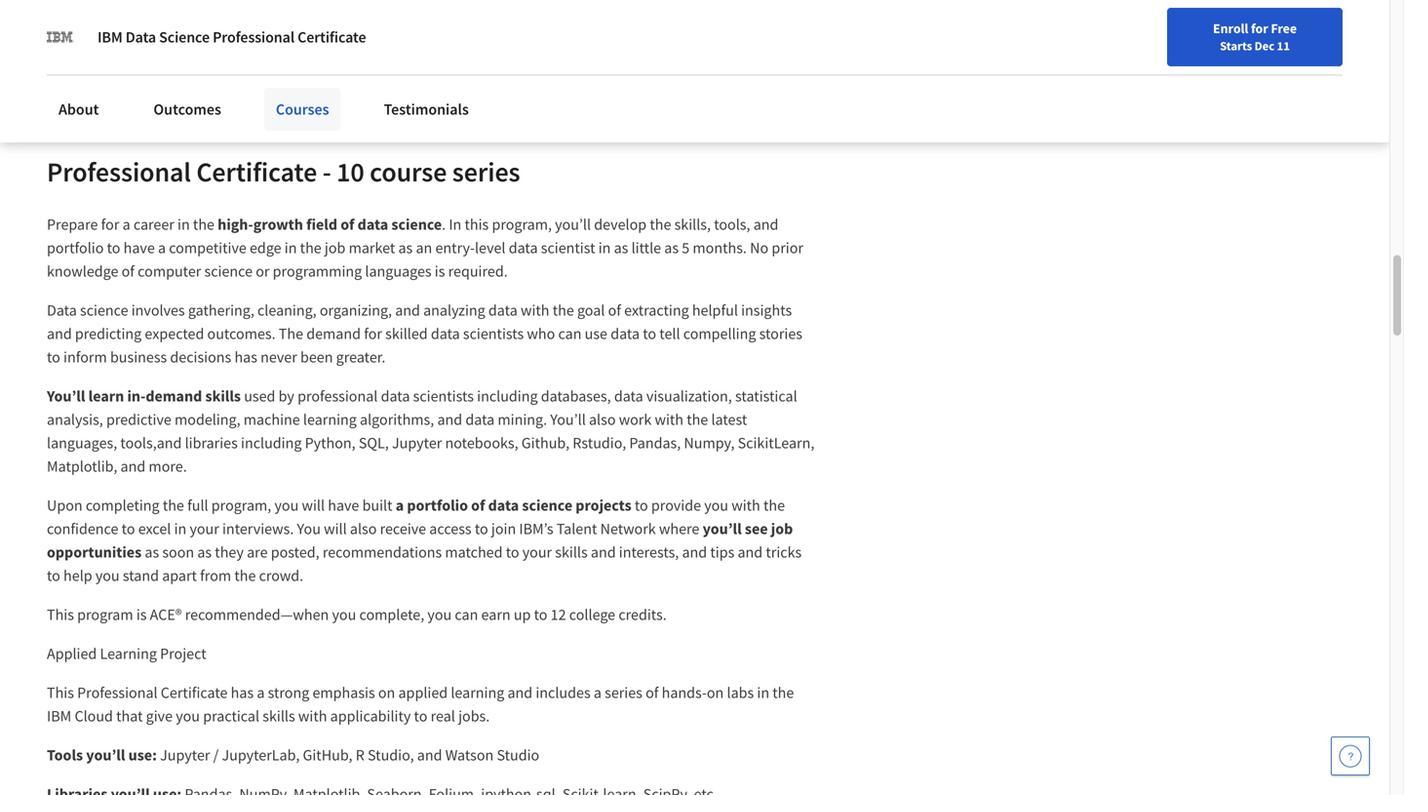 Task type: vqa. For each thing, say whether or not it's contained in the screenshot.
Numpy,
yes



Task type: locate. For each thing, give the bounding box(es) containing it.
1 vertical spatial demand
[[146, 386, 202, 406]]

demand up been
[[307, 324, 361, 343]]

including down machine
[[241, 433, 302, 453]]

certificate up prepare for a career in the high-growth field of data science
[[196, 155, 317, 189]]

1 vertical spatial data
[[47, 300, 77, 320]]

of right "goal"
[[608, 300, 621, 320]]

and inside this professional certificate has a strong emphasis on applied learning and includes a series of hands-on labs in the ibm cloud that give you practical skills with applicability to real jobs.
[[508, 683, 533, 702]]

learning up python,
[[303, 410, 357, 429]]

1 horizontal spatial ibm
[[98, 27, 123, 47]]

upon completing the full program, you will have built a portfolio of data science projects
[[47, 496, 632, 515]]

1 this from the top
[[47, 605, 74, 624]]

data up market
[[358, 215, 388, 234]]

up
[[514, 605, 531, 624]]

mining.
[[498, 410, 547, 429]]

in inside to provide you with the confidence to excel in your interviews. you will also receive access to join ibm's talent network where
[[174, 519, 187, 538]]

1 vertical spatial has
[[231, 683, 254, 702]]

0 horizontal spatial including
[[241, 433, 302, 453]]

enroll
[[1214, 20, 1249, 37]]

1 horizontal spatial can
[[559, 324, 582, 343]]

certificate up courses
[[298, 27, 366, 47]]

1 horizontal spatial portfolio
[[407, 496, 468, 515]]

certificate down project
[[161, 683, 228, 702]]

1 horizontal spatial skills
[[263, 706, 295, 726]]

0 vertical spatial demand
[[307, 324, 361, 343]]

access
[[430, 519, 472, 538]]

2 vertical spatial certificate
[[161, 683, 228, 702]]

learning inside including databases, data visualization, statistical analysis, predictive modeling, machine learning algorithms, and data mining. you'll also work with the latest languages, tools,and libraries including python, sql, jupyter notebooks, github, rstudio, pandas, numpy, scikitlearn, matplotlib, and more.
[[303, 410, 357, 429]]

1 horizontal spatial data
[[126, 27, 156, 47]]

0 vertical spatial series
[[452, 155, 520, 189]]

0 horizontal spatial data
[[47, 300, 77, 320]]

0 horizontal spatial have
[[124, 238, 155, 258]]

to up network
[[635, 496, 648, 515]]

certificate inside this professional certificate has a strong emphasis on applied learning and includes a series of hands-on labs in the ibm cloud that give you practical skills with applicability to real jobs.
[[161, 683, 228, 702]]

find
[[906, 61, 931, 79]]

in inside this professional certificate has a strong emphasis on applied learning and includes a series of hands-on labs in the ibm cloud that give you practical skills with applicability to real jobs.
[[757, 683, 770, 702]]

professional
[[213, 27, 295, 47], [47, 155, 191, 189], [77, 683, 158, 702]]

and up the no
[[754, 215, 779, 234]]

0 vertical spatial you'll
[[555, 215, 591, 234]]

professional right "science" in the left of the page
[[213, 27, 295, 47]]

talent
[[557, 519, 597, 538]]

0 horizontal spatial demand
[[146, 386, 202, 406]]

2 this from the top
[[47, 683, 74, 702]]

1 horizontal spatial demand
[[307, 324, 361, 343]]

1 vertical spatial ibm
[[47, 706, 71, 726]]

0 vertical spatial job
[[325, 238, 346, 258]]

with inside this professional certificate has a strong emphasis on applied learning and includes a series of hands-on labs in the ibm cloud that give you practical skills with applicability to real jobs.
[[298, 706, 327, 726]]

1 horizontal spatial you'll
[[550, 410, 586, 429]]

on up the applicability
[[378, 683, 395, 702]]

2 horizontal spatial for
[[1252, 20, 1269, 37]]

have down career
[[124, 238, 155, 258]]

0 horizontal spatial also
[[350, 519, 377, 538]]

crowd.
[[259, 566, 304, 585]]

to down join
[[506, 542, 520, 562]]

you left complete,
[[332, 605, 356, 624]]

1 vertical spatial job
[[771, 519, 793, 538]]

1 vertical spatial can
[[455, 605, 478, 624]]

and right studio,
[[417, 745, 442, 765]]

with up who
[[521, 300, 550, 320]]

0 horizontal spatial learning
[[303, 410, 357, 429]]

prior
[[772, 238, 804, 258]]

scientist
[[541, 238, 596, 258]]

github,
[[303, 745, 353, 765]]

watson
[[446, 745, 494, 765]]

learning inside this professional certificate has a strong emphasis on applied learning and includes a series of hands-on labs in the ibm cloud that give you practical skills with applicability to real jobs.
[[451, 683, 505, 702]]

1 vertical spatial jupyter
[[160, 745, 210, 765]]

and left tips
[[682, 542, 707, 562]]

career
[[133, 215, 174, 234]]

the up see
[[764, 496, 785, 515]]

github,
[[522, 433, 570, 453]]

1 vertical spatial series
[[605, 683, 643, 702]]

on
[[133, 33, 150, 53], [378, 683, 395, 702], [707, 683, 724, 702]]

science up predicting
[[80, 300, 128, 320]]

1 vertical spatial is
[[136, 605, 147, 624]]

or
[[256, 261, 270, 281]]

for inside the enroll for free starts dec 11
[[1252, 20, 1269, 37]]

0 vertical spatial program,
[[492, 215, 552, 234]]

0 horizontal spatial you'll
[[86, 745, 125, 765]]

rstudio,
[[573, 433, 627, 453]]

and left includes on the bottom of the page
[[508, 683, 533, 702]]

job down field
[[325, 238, 346, 258]]

high-
[[218, 215, 253, 234]]

also down built
[[350, 519, 377, 538]]

2 vertical spatial you'll
[[86, 745, 125, 765]]

stories
[[760, 324, 803, 343]]

databases,
[[541, 386, 611, 406]]

tips
[[711, 542, 735, 562]]

in right labs
[[757, 683, 770, 702]]

learning
[[303, 410, 357, 429], [451, 683, 505, 702]]

python,
[[305, 433, 356, 453]]

data science involves gathering, cleaning, organizing, and analyzing data with the goal of extracting helpful insights and predicting expected outcomes. the demand for skilled data scientists who can use data to tell compelling stories to inform business decisions has never been greater.
[[47, 300, 806, 367]]

of
[[341, 215, 355, 234], [122, 261, 135, 281], [608, 300, 621, 320], [471, 496, 485, 515], [646, 683, 659, 702]]

applied
[[47, 644, 97, 663]]

to inside this professional certificate has a strong emphasis on applied learning and includes a series of hands-on labs in the ibm cloud that give you practical skills with applicability to real jobs.
[[414, 706, 428, 726]]

and
[[238, 33, 263, 53], [754, 215, 779, 234], [395, 300, 420, 320], [47, 324, 72, 343], [437, 410, 463, 429], [121, 457, 146, 476], [591, 542, 616, 562], [682, 542, 707, 562], [738, 542, 763, 562], [508, 683, 533, 702], [417, 745, 442, 765]]

media
[[194, 33, 235, 53]]

learning up "jobs."
[[451, 683, 505, 702]]

1 horizontal spatial for
[[364, 324, 382, 343]]

0 horizontal spatial jupyter
[[160, 745, 210, 765]]

series right includes on the bottom of the page
[[605, 683, 643, 702]]

1 vertical spatial program,
[[212, 496, 271, 515]]

for up the dec
[[1252, 20, 1269, 37]]

demand up modeling,
[[146, 386, 202, 406]]

for for prepare
[[101, 215, 119, 234]]

skills down talent
[[555, 542, 588, 562]]

have left built
[[328, 496, 359, 515]]

entry-
[[436, 238, 475, 258]]

helpful
[[692, 300, 738, 320]]

1 horizontal spatial also
[[589, 410, 616, 429]]

1 horizontal spatial you'll
[[555, 215, 591, 234]]

1 vertical spatial you'll
[[550, 410, 586, 429]]

for
[[1252, 20, 1269, 37], [101, 215, 119, 234], [364, 324, 382, 343]]

this
[[465, 215, 489, 234]]

use
[[585, 324, 608, 343]]

a
[[122, 215, 130, 234], [158, 238, 166, 258], [396, 496, 404, 515], [257, 683, 265, 702], [594, 683, 602, 702]]

2 horizontal spatial skills
[[555, 542, 588, 562]]

skills,
[[675, 215, 711, 234]]

1 horizontal spatial jupyter
[[392, 433, 442, 453]]

a right built
[[396, 496, 404, 515]]

ibm left cloud
[[47, 706, 71, 726]]

jupyter left /
[[160, 745, 210, 765]]

professional inside this professional certificate has a strong emphasis on applied learning and includes a series of hands-on labs in the ibm cloud that give you practical skills with applicability to real jobs.
[[77, 683, 158, 702]]

a left career
[[122, 215, 130, 234]]

2 horizontal spatial you'll
[[703, 519, 742, 538]]

to down "completing"
[[122, 519, 135, 538]]

0 vertical spatial can
[[559, 324, 582, 343]]

will up you
[[302, 496, 325, 515]]

your inside as soon as they are posted, recommendations matched to your skills and interests, and tips and tricks to help you stand apart from the crowd.
[[523, 542, 552, 562]]

including databases, data visualization, statistical analysis, predictive modeling, machine learning algorithms, and data mining. you'll also work with the latest languages, tools,and libraries including python, sql, jupyter notebooks, github, rstudio, pandas, numpy, scikitlearn, matplotlib, and more.
[[47, 386, 818, 476]]

courses
[[276, 100, 329, 119]]

you right provide
[[705, 496, 729, 515]]

0 vertical spatial certificate
[[298, 27, 366, 47]]

portfolio down prepare
[[47, 238, 104, 258]]

program, inside . in this program, you'll develop the skills, tools, and portfolio to have a competitive edge in the job market as an entry-level data scientist in as little as 5 months. no prior knowledge of computer science or programming languages is required.
[[492, 215, 552, 234]]

ibm up coursera image
[[98, 27, 123, 47]]

help center image
[[1339, 744, 1363, 768]]

to left join
[[475, 519, 488, 538]]

0 vertical spatial including
[[477, 386, 538, 406]]

0 horizontal spatial is
[[136, 605, 147, 624]]

of left hands-
[[646, 683, 659, 702]]

in-
[[127, 386, 146, 406]]

0 horizontal spatial series
[[452, 155, 520, 189]]

to up knowledge
[[107, 238, 120, 258]]

0 vertical spatial ibm
[[98, 27, 123, 47]]

as
[[399, 238, 413, 258], [614, 238, 629, 258], [665, 238, 679, 258], [145, 542, 159, 562], [197, 542, 212, 562]]

0 vertical spatial this
[[47, 605, 74, 624]]

you'll inside including databases, data visualization, statistical analysis, predictive modeling, machine learning algorithms, and data mining. you'll also work with the latest languages, tools,and libraries including python, sql, jupyter notebooks, github, rstudio, pandas, numpy, scikitlearn, matplotlib, and more.
[[550, 410, 586, 429]]

0 horizontal spatial job
[[325, 238, 346, 258]]

portfolio up access
[[407, 496, 468, 515]]

your down ibm's
[[523, 542, 552, 562]]

never
[[261, 347, 297, 367]]

has down outcomes.
[[235, 347, 257, 367]]

1 horizontal spatial including
[[477, 386, 538, 406]]

the up programming
[[300, 238, 322, 258]]

cleaning,
[[258, 300, 317, 320]]

prepare
[[47, 215, 98, 234]]

this up applied
[[47, 605, 74, 624]]

None search field
[[278, 51, 600, 90]]

for inside data science involves gathering, cleaning, organizing, and analyzing data with the goal of extracting helpful insights and predicting expected outcomes. the demand for skilled data scientists who can use data to tell compelling stories to inform business decisions has never been greater.
[[364, 324, 382, 343]]

you down opportunities
[[95, 566, 120, 585]]

2 vertical spatial for
[[364, 324, 382, 343]]

0 vertical spatial learning
[[303, 410, 357, 429]]

data right share on the left top of page
[[126, 27, 156, 47]]

is left ace®
[[136, 605, 147, 624]]

1 horizontal spatial job
[[771, 519, 793, 538]]

this inside this professional certificate has a strong emphasis on applied learning and includes a series of hands-on labs in the ibm cloud that give you practical skills with applicability to real jobs.
[[47, 683, 74, 702]]

1 vertical spatial will
[[324, 519, 347, 538]]

of inside data science involves gathering, cleaning, organizing, and analyzing data with the goal of extracting helpful insights and predicting expected outcomes. the demand for skilled data scientists who can use data to tell compelling stories to inform business decisions has never been greater.
[[608, 300, 621, 320]]

has up practical
[[231, 683, 254, 702]]

the inside data science involves gathering, cleaning, organizing, and analyzing data with the goal of extracting helpful insights and predicting expected outcomes. the demand for skilled data scientists who can use data to tell compelling stories to inform business decisions has never been greater.
[[553, 300, 574, 320]]

0 vertical spatial is
[[435, 261, 445, 281]]

0 horizontal spatial can
[[455, 605, 478, 624]]

1 horizontal spatial is
[[435, 261, 445, 281]]

your
[[282, 33, 312, 53], [934, 61, 960, 79], [190, 519, 219, 538], [523, 542, 552, 562]]

upon
[[47, 496, 83, 515]]

also up "rstudio,"
[[589, 410, 616, 429]]

0 vertical spatial professional
[[213, 27, 295, 47]]

2 vertical spatial professional
[[77, 683, 158, 702]]

1 vertical spatial certificate
[[196, 155, 317, 189]]

series up this
[[452, 155, 520, 189]]

have inside . in this program, you'll develop the skills, tools, and portfolio to have a competitive edge in the job market as an entry-level data scientist in as little as 5 months. no prior knowledge of computer science or programming languages is required.
[[124, 238, 155, 258]]

you'll
[[555, 215, 591, 234], [703, 519, 742, 538], [86, 745, 125, 765]]

program
[[77, 605, 133, 624]]

in right "media"
[[266, 33, 279, 53]]

jobs.
[[459, 706, 490, 726]]

2 vertical spatial skills
[[263, 706, 295, 726]]

a left strong
[[257, 683, 265, 702]]

series inside this professional certificate has a strong emphasis on applied learning and includes a series of hands-on labs in the ibm cloud that give you practical skills with applicability to real jobs.
[[605, 683, 643, 702]]

will down upon completing the full program, you will have built a portfolio of data science projects
[[324, 519, 347, 538]]

the inside to provide you with the confidence to excel in your interviews. you will also receive access to join ibm's talent network where
[[764, 496, 785, 515]]

work
[[619, 410, 652, 429]]

libraries
[[185, 433, 238, 453]]

1 horizontal spatial learning
[[451, 683, 505, 702]]

little
[[632, 238, 662, 258]]

skills up modeling,
[[205, 386, 241, 406]]

0 horizontal spatial portfolio
[[47, 238, 104, 258]]

1 vertical spatial skills
[[555, 542, 588, 562]]

to provide you with the confidence to excel in your interviews. you will also receive access to join ibm's talent network where
[[47, 496, 788, 538]]

0 vertical spatial have
[[124, 238, 155, 258]]

scientists up algorithms,
[[413, 386, 474, 406]]

visualization,
[[647, 386, 732, 406]]

programming
[[273, 261, 362, 281]]

use:
[[128, 745, 157, 765]]

this down applied
[[47, 683, 74, 702]]

0 vertical spatial scientists
[[463, 324, 524, 343]]

0 horizontal spatial skills
[[205, 386, 241, 406]]

the
[[279, 324, 303, 343]]

skills down strong
[[263, 706, 295, 726]]

the inside including databases, data visualization, statistical analysis, predictive modeling, machine learning algorithms, and data mining. you'll also work with the latest languages, tools,and libraries including python, sql, jupyter notebooks, github, rstudio, pandas, numpy, scikitlearn, matplotlib, and more.
[[687, 410, 709, 429]]

0 horizontal spatial for
[[101, 215, 119, 234]]

1 vertical spatial you'll
[[703, 519, 742, 538]]

can left use
[[559, 324, 582, 343]]

program, up interviews.
[[212, 496, 271, 515]]

program, up level
[[492, 215, 552, 234]]

with inside data science involves gathering, cleaning, organizing, and analyzing data with the goal of extracting helpful insights and predicting expected outcomes. the demand for skilled data scientists who can use data to tell compelling stories to inform business decisions has never been greater.
[[521, 300, 550, 320]]

competitive
[[169, 238, 247, 258]]

with inside including databases, data visualization, statistical analysis, predictive modeling, machine learning algorithms, and data mining. you'll also work with the latest languages, tools,and libraries including python, sql, jupyter notebooks, github, rstudio, pandas, numpy, scikitlearn, matplotlib, and more.
[[655, 410, 684, 429]]

portfolio
[[47, 238, 104, 258], [407, 496, 468, 515]]

1 vertical spatial portfolio
[[407, 496, 468, 515]]

professional certificate - 10 course series
[[47, 155, 520, 189]]

the left "goal"
[[553, 300, 574, 320]]

complete,
[[359, 605, 425, 624]]

professional up career
[[47, 155, 191, 189]]

full
[[187, 496, 208, 515]]

1 horizontal spatial program,
[[492, 215, 552, 234]]

you inside to provide you with the confidence to excel in your interviews. you will also receive access to join ibm's talent network where
[[705, 496, 729, 515]]

1 vertical spatial this
[[47, 683, 74, 702]]

job up the "tricks"
[[771, 519, 793, 538]]

1 vertical spatial learning
[[451, 683, 505, 702]]

1 vertical spatial including
[[241, 433, 302, 453]]

your down full
[[190, 519, 219, 538]]

ibm data science professional certificate
[[98, 27, 366, 47]]

coursera career certificate image
[[975, 0, 1299, 112]]

0 horizontal spatial ibm
[[47, 706, 71, 726]]

0 horizontal spatial you'll
[[47, 386, 85, 406]]

show notifications image
[[1184, 63, 1208, 87]]

machine
[[244, 410, 300, 429]]

the down visualization,
[[687, 410, 709, 429]]

this professional certificate has a strong emphasis on applied learning and includes a series of hands-on labs in the ibm cloud that give you practical skills with applicability to real jobs.
[[47, 683, 798, 726]]

and up 'inform'
[[47, 324, 72, 343]]

you inside this professional certificate has a strong emphasis on applied learning and includes a series of hands-on labs in the ibm cloud that give you practical skills with applicability to real jobs.
[[176, 706, 200, 726]]

data down knowledge
[[47, 300, 77, 320]]

1 vertical spatial for
[[101, 215, 119, 234]]

dec
[[1255, 38, 1275, 54]]

0 vertical spatial has
[[235, 347, 257, 367]]

1 horizontal spatial series
[[605, 683, 643, 702]]

in up 'soon'
[[174, 519, 187, 538]]

on right it
[[133, 33, 150, 53]]

jupyter down algorithms,
[[392, 433, 442, 453]]

your left performance
[[282, 33, 312, 53]]

you'll down databases,
[[550, 410, 586, 429]]

for for enroll
[[1252, 20, 1269, 37]]

learn
[[88, 386, 124, 406]]

share
[[80, 33, 118, 53]]

practical
[[203, 706, 260, 726]]

a up computer
[[158, 238, 166, 258]]

you'll left the use:
[[86, 745, 125, 765]]

market
[[349, 238, 395, 258]]

of inside this professional certificate has a strong emphasis on applied learning and includes a series of hands-on labs in the ibm cloud that give you practical skills with applicability to real jobs.
[[646, 683, 659, 702]]

data
[[358, 215, 388, 234], [509, 238, 538, 258], [489, 300, 518, 320], [431, 324, 460, 343], [611, 324, 640, 343], [381, 386, 410, 406], [614, 386, 644, 406], [466, 410, 495, 429], [488, 496, 519, 515]]

0 vertical spatial for
[[1252, 20, 1269, 37]]

scientists down analyzing
[[463, 324, 524, 343]]

coursera image
[[23, 55, 147, 86]]

matplotlib,
[[47, 457, 117, 476]]

you'll up scientist
[[555, 215, 591, 234]]

0 vertical spatial portfolio
[[47, 238, 104, 258]]

of left computer
[[122, 261, 135, 281]]

ibm
[[98, 27, 123, 47], [47, 706, 71, 726]]

scientists inside data science involves gathering, cleaning, organizing, and analyzing data with the goal of extracting helpful insights and predicting expected outcomes. the demand for skilled data scientists who can use data to tell compelling stories to inform business decisions has never been greater.
[[463, 324, 524, 343]]

from
[[200, 566, 231, 585]]

job inside you'll see job opportunities
[[771, 519, 793, 538]]

has inside this professional certificate has a strong emphasis on applied learning and includes a series of hands-on labs in the ibm cloud that give you practical skills with applicability to real jobs.
[[231, 683, 254, 702]]

the right labs
[[773, 683, 794, 702]]

strong
[[268, 683, 310, 702]]

science down competitive
[[204, 261, 253, 281]]

0 vertical spatial jupyter
[[392, 433, 442, 453]]

0 vertical spatial also
[[589, 410, 616, 429]]

also inside including databases, data visualization, statistical analysis, predictive modeling, machine learning algorithms, and data mining. you'll also work with the latest languages, tools,and libraries including python, sql, jupyter notebooks, github, rstudio, pandas, numpy, scikitlearn, matplotlib, and more.
[[589, 410, 616, 429]]

1 vertical spatial also
[[350, 519, 377, 538]]

1 vertical spatial have
[[328, 496, 359, 515]]

of up access
[[471, 496, 485, 515]]

portfolio inside . in this program, you'll develop the skills, tools, and portfolio to have a competitive edge in the job market as an entry-level data scientist in as little as 5 months. no prior knowledge of computer science or programming languages is required.
[[47, 238, 104, 258]]

recommendations
[[323, 542, 442, 562]]

you'll up tips
[[703, 519, 742, 538]]

0 vertical spatial you'll
[[47, 386, 85, 406]]



Task type: describe. For each thing, give the bounding box(es) containing it.
field
[[306, 215, 338, 234]]

10
[[337, 155, 365, 189]]

can inside data science involves gathering, cleaning, organizing, and analyzing data with the goal of extracting helpful insights and predicting expected outcomes. the demand for skilled data scientists who can use data to tell compelling stories to inform business decisions has never been greater.
[[559, 324, 582, 343]]

that
[[116, 706, 143, 726]]

in down develop
[[599, 238, 611, 258]]

as left 5
[[665, 238, 679, 258]]

demand inside data science involves gathering, cleaning, organizing, and analyzing data with the goal of extracting helpful insights and predicting expected outcomes. the demand for skilled data scientists who can use data to tell compelling stories to inform business decisions has never been greater.
[[307, 324, 361, 343]]

jupyter inside including databases, data visualization, statistical analysis, predictive modeling, machine learning algorithms, and data mining. you'll also work with the latest languages, tools,and libraries including python, sql, jupyter notebooks, github, rstudio, pandas, numpy, scikitlearn, matplotlib, and more.
[[392, 433, 442, 453]]

1 horizontal spatial on
[[378, 683, 395, 702]]

testimonials
[[384, 100, 469, 119]]

where
[[659, 519, 700, 538]]

performance
[[315, 33, 399, 53]]

the inside as soon as they are posted, recommendations matched to your skills and interests, and tips and tricks to help you stand apart from the crowd.
[[234, 566, 256, 585]]

as down excel at the bottom left of page
[[145, 542, 159, 562]]

science inside . in this program, you'll develop the skills, tools, and portfolio to have a competitive edge in the job market as an entry-level data scientist in as little as 5 months. no prior knowledge of computer science or programming languages is required.
[[204, 261, 253, 281]]

learning
[[100, 644, 157, 663]]

cloud
[[75, 706, 113, 726]]

provide
[[652, 496, 701, 515]]

predictive
[[106, 410, 172, 429]]

outcomes
[[154, 100, 221, 119]]

as left they
[[197, 542, 212, 562]]

growth
[[253, 215, 303, 234]]

studio,
[[368, 745, 414, 765]]

applicability
[[330, 706, 411, 726]]

the left full
[[163, 496, 184, 515]]

applied learning project
[[47, 644, 206, 663]]

the inside this professional certificate has a strong emphasis on applied learning and includes a series of hands-on labs in the ibm cloud that give you practical skills with applicability to real jobs.
[[773, 683, 794, 702]]

data up work
[[614, 386, 644, 406]]

new
[[963, 61, 988, 79]]

your right "find"
[[934, 61, 960, 79]]

you'll inside . in this program, you'll develop the skills, tools, and portfolio to have a competitive edge in the job market as an entry-level data scientist in as little as 5 months. no prior knowledge of computer science or programming languages is required.
[[555, 215, 591, 234]]

involves
[[131, 300, 185, 320]]

interviews.
[[222, 519, 294, 538]]

find your new career
[[906, 61, 1028, 79]]

. in this program, you'll develop the skills, tools, and portfolio to have a competitive edge in the job market as an entry-level data scientist in as little as 5 months. no prior knowledge of computer science or programming languages is required.
[[47, 215, 807, 281]]

data inside . in this program, you'll develop the skills, tools, and portfolio to have a competitive edge in the job market as an entry-level data scientist in as little as 5 months. no prior knowledge of computer science or programming languages is required.
[[509, 238, 538, 258]]

and inside . in this program, you'll develop the skills, tools, and portfolio to have a competitive edge in the job market as an entry-level data scientist in as little as 5 months. no prior knowledge of computer science or programming languages is required.
[[754, 215, 779, 234]]

you up you
[[275, 496, 299, 515]]

ibm image
[[47, 23, 74, 51]]

to inside . in this program, you'll develop the skills, tools, and portfolio to have a competitive edge in the job market as an entry-level data scientist in as little as 5 months. no prior knowledge of computer science or programming languages is required.
[[107, 238, 120, 258]]

is inside . in this program, you'll develop the skills, tools, and portfolio to have a competitive edge in the job market as an entry-level data scientist in as little as 5 months. no prior knowledge of computer science or programming languages is required.
[[435, 261, 445, 281]]

testimonials link
[[372, 88, 481, 131]]

a inside . in this program, you'll develop the skills, tools, and portfolio to have a competitive edge in the job market as an entry-level data scientist in as little as 5 months. no prior knowledge of computer science or programming languages is required.
[[158, 238, 166, 258]]

you'll inside you'll see job opportunities
[[703, 519, 742, 538]]

by
[[279, 386, 295, 406]]

join
[[492, 519, 516, 538]]

ibm inside this professional certificate has a strong emphasis on applied learning and includes a series of hands-on labs in the ibm cloud that give you practical skills with applicability to real jobs.
[[47, 706, 71, 726]]

the up little
[[650, 215, 672, 234]]

edge
[[250, 238, 282, 258]]

your inside to provide you with the confidence to excel in your interviews. you will also receive access to join ibm's talent network where
[[190, 519, 219, 538]]

analysis,
[[47, 410, 103, 429]]

english button
[[1038, 39, 1156, 102]]

0 horizontal spatial program,
[[212, 496, 271, 515]]

tools,and
[[120, 433, 182, 453]]

data down required.
[[489, 300, 518, 320]]

compelling
[[684, 324, 756, 343]]

skilled
[[385, 324, 428, 343]]

data inside data science involves gathering, cleaning, organizing, and analyzing data with the goal of extracting helpful insights and predicting expected outcomes. the demand for skilled data scientists who can use data to tell compelling stories to inform business decisions has never been greater.
[[47, 300, 77, 320]]

project
[[160, 644, 206, 663]]

science up an
[[392, 215, 442, 234]]

free
[[1272, 20, 1297, 37]]

of inside . in this program, you'll develop the skills, tools, and portfolio to have a competitive edge in the job market as an entry-level data scientist in as little as 5 months. no prior knowledge of computer science or programming languages is required.
[[122, 261, 135, 281]]

receive
[[380, 519, 426, 538]]

skills inside this professional certificate has a strong emphasis on applied learning and includes a series of hands-on labs in the ibm cloud that give you practical skills with applicability to real jobs.
[[263, 706, 295, 726]]

course
[[370, 155, 447, 189]]

0 vertical spatial skills
[[205, 386, 241, 406]]

share it on social media and in your performance review
[[80, 33, 445, 53]]

about
[[59, 100, 99, 119]]

to left help on the bottom left of page
[[47, 566, 60, 585]]

2 horizontal spatial on
[[707, 683, 724, 702]]

you'll learn in-demand skills used by professional data scientists
[[47, 386, 474, 406]]

required.
[[448, 261, 508, 281]]

learning for machine
[[303, 410, 357, 429]]

science inside data science involves gathering, cleaning, organizing, and analyzing data with the goal of extracting helpful insights and predicting expected outcomes. the demand for skilled data scientists who can use data to tell compelling stories to inform business decisions has never been greater.
[[80, 300, 128, 320]]

5
[[682, 238, 690, 258]]

insights
[[742, 300, 792, 320]]

studio
[[497, 745, 540, 765]]

outcomes link
[[142, 88, 233, 131]]

expected
[[145, 324, 204, 343]]

computer
[[138, 261, 201, 281]]

tricks
[[766, 542, 802, 562]]

and right "media"
[[238, 33, 263, 53]]

of right field
[[341, 215, 355, 234]]

an
[[416, 238, 432, 258]]

to left 'inform'
[[47, 347, 60, 367]]

and down see
[[738, 542, 763, 562]]

emphasis
[[313, 683, 375, 702]]

numpy,
[[684, 433, 735, 453]]

sql,
[[359, 433, 389, 453]]

in right edge at the left of page
[[285, 238, 297, 258]]

languages,
[[47, 433, 117, 453]]

to left tell
[[643, 324, 657, 343]]

learning for applied
[[451, 683, 505, 702]]

data up algorithms,
[[381, 386, 410, 406]]

and up the notebooks,
[[437, 410, 463, 429]]

also inside to provide you with the confidence to excel in your interviews. you will also receive access to join ibm's talent network where
[[350, 519, 377, 538]]

1 horizontal spatial have
[[328, 496, 359, 515]]

ibm's
[[519, 519, 554, 538]]

job inside . in this program, you'll develop the skills, tools, and portfolio to have a competitive edge in the job market as an entry-level data scientist in as little as 5 months. no prior knowledge of computer science or programming languages is required.
[[325, 238, 346, 258]]

they
[[215, 542, 244, 562]]

and down network
[[591, 542, 616, 562]]

portfolio for to
[[47, 238, 104, 258]]

tools,
[[714, 215, 751, 234]]

interests,
[[619, 542, 679, 562]]

help
[[63, 566, 92, 585]]

confidence
[[47, 519, 118, 538]]

the up competitive
[[193, 215, 215, 234]]

as down develop
[[614, 238, 629, 258]]

algorithms,
[[360, 410, 434, 429]]

will inside to provide you with the confidence to excel in your interviews. you will also receive access to join ibm's talent network where
[[324, 519, 347, 538]]

labs
[[727, 683, 754, 702]]

find your new career link
[[896, 59, 1038, 83]]

science up ibm's
[[522, 496, 573, 515]]

you right complete,
[[428, 605, 452, 624]]

jupyterlab,
[[222, 745, 300, 765]]

pandas,
[[630, 433, 681, 453]]

1 vertical spatial professional
[[47, 155, 191, 189]]

portfolio for of
[[407, 496, 468, 515]]

0 vertical spatial data
[[126, 27, 156, 47]]

organizing,
[[320, 300, 392, 320]]

data up join
[[488, 496, 519, 515]]

with inside to provide you with the confidence to excel in your interviews. you will also receive access to join ibm's talent network where
[[732, 496, 761, 515]]

been
[[300, 347, 333, 367]]

a right includes on the bottom of the page
[[594, 683, 602, 702]]

ace®
[[150, 605, 182, 624]]

applied
[[399, 683, 448, 702]]

data down analyzing
[[431, 324, 460, 343]]

develop
[[594, 215, 647, 234]]

skills inside as soon as they are posted, recommendations matched to your skills and interests, and tips and tricks to help you stand apart from the crowd.
[[555, 542, 588, 562]]

in right career
[[178, 215, 190, 234]]

as left an
[[399, 238, 413, 258]]

1 vertical spatial scientists
[[413, 386, 474, 406]]

this for this professional certificate has a strong emphasis on applied learning and includes a series of hands-on labs in the ibm cloud that give you practical skills with applicability to real jobs.
[[47, 683, 74, 702]]

knowledge
[[47, 261, 118, 281]]

latest
[[712, 410, 748, 429]]

you inside as soon as they are posted, recommendations matched to your skills and interests, and tips and tricks to help you stand apart from the crowd.
[[95, 566, 120, 585]]

0 horizontal spatial on
[[133, 33, 150, 53]]

see
[[745, 519, 768, 538]]

statistical
[[736, 386, 798, 406]]

level
[[475, 238, 506, 258]]

notebooks,
[[445, 433, 519, 453]]

and up the skilled
[[395, 300, 420, 320]]

banner navigation
[[16, 0, 549, 54]]

network
[[601, 519, 656, 538]]

it
[[121, 33, 130, 53]]

0 vertical spatial will
[[302, 496, 325, 515]]

recommended—when
[[185, 605, 329, 624]]

and down tools,and
[[121, 457, 146, 476]]

tools you'll use: jupyter / jupyterlab, github, r studio, and watson studio
[[47, 745, 540, 765]]

to left 12
[[534, 605, 548, 624]]

data right use
[[611, 324, 640, 343]]

this for this program is ace® recommended—when you complete, you can earn up to 12 college credits.
[[47, 605, 74, 624]]

.
[[442, 215, 446, 234]]

has inside data science involves gathering, cleaning, organizing, and analyzing data with the goal of extracting helpful insights and predicting expected outcomes. the demand for skilled data scientists who can use data to tell compelling stories to inform business decisions has never been greater.
[[235, 347, 257, 367]]

gathering,
[[188, 300, 254, 320]]

data up the notebooks,
[[466, 410, 495, 429]]

stand
[[123, 566, 159, 585]]

courses link
[[264, 88, 341, 131]]

greater.
[[336, 347, 386, 367]]



